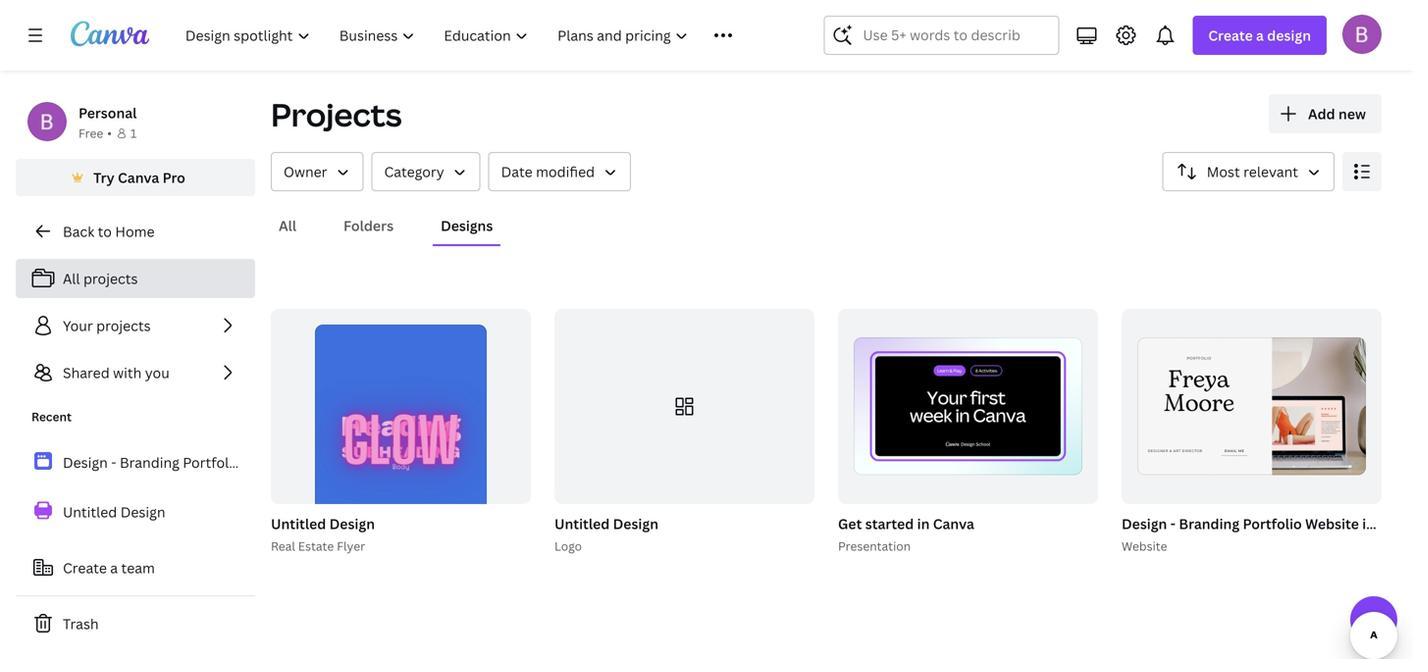 Task type: vqa. For each thing, say whether or not it's contained in the screenshot.
Uploaded media IMAGE
no



Task type: locate. For each thing, give the bounding box(es) containing it.
real
[[271, 538, 295, 555]]

untitled up logo in the bottom left of the page
[[555, 515, 610, 533]]

untitled design link
[[16, 491, 255, 533]]

untitled design logo
[[555, 515, 659, 555]]

design - branding portfolio website in white button
[[1122, 512, 1414, 537]]

2 in from the left
[[1363, 515, 1376, 533]]

with
[[113, 364, 142, 382]]

relevant
[[1244, 163, 1299, 181]]

untitled design button
[[271, 512, 375, 537], [555, 512, 659, 537]]

1 vertical spatial a
[[110, 559, 118, 578]]

date
[[501, 163, 533, 181]]

0 horizontal spatial untitled design button
[[271, 512, 375, 537]]

untitled inside list
[[63, 503, 117, 522]]

a
[[1257, 26, 1265, 45], [110, 559, 118, 578]]

untitled
[[63, 503, 117, 522], [271, 515, 326, 533], [555, 515, 610, 533]]

•
[[107, 125, 112, 141]]

canva inside get started in canva presentation
[[934, 515, 975, 533]]

1 horizontal spatial in
[[1363, 515, 1376, 533]]

None search field
[[824, 16, 1060, 55]]

all inside list
[[63, 270, 80, 288]]

0 vertical spatial all
[[279, 217, 297, 235]]

untitled up real
[[271, 515, 326, 533]]

presentation
[[839, 538, 911, 555]]

all projects link
[[16, 259, 255, 298]]

category
[[384, 163, 444, 181]]

0 vertical spatial canva
[[118, 168, 159, 187]]

untitled design button up logo in the bottom left of the page
[[555, 512, 659, 537]]

2 horizontal spatial untitled
[[555, 515, 610, 533]]

projects
[[271, 93, 402, 136]]

create left team
[[63, 559, 107, 578]]

portfolio
[[1244, 515, 1303, 533]]

create for create a team
[[63, 559, 107, 578]]

a inside create a team button
[[110, 559, 118, 578]]

list
[[16, 259, 255, 393]]

canva right started
[[934, 515, 975, 533]]

create for create a design
[[1209, 26, 1254, 45]]

folders
[[344, 217, 394, 235]]

design
[[121, 503, 165, 522], [330, 515, 375, 533], [613, 515, 659, 533], [1122, 515, 1168, 533]]

untitled design list
[[16, 442, 255, 583]]

untitled up create a team
[[63, 503, 117, 522]]

1 in from the left
[[918, 515, 930, 533]]

a for design
[[1257, 26, 1265, 45]]

untitled inside untitled design logo
[[555, 515, 610, 533]]

design inside untitled design real estate flyer
[[330, 515, 375, 533]]

a left "design"
[[1257, 26, 1265, 45]]

projects right the your
[[96, 317, 151, 335]]

create inside dropdown button
[[1209, 26, 1254, 45]]

0 horizontal spatial in
[[918, 515, 930, 533]]

projects
[[83, 270, 138, 288], [96, 317, 151, 335]]

1 horizontal spatial all
[[279, 217, 297, 235]]

1 horizontal spatial canva
[[934, 515, 975, 533]]

trash link
[[16, 605, 255, 644]]

add new button
[[1270, 94, 1383, 134]]

try canva pro
[[93, 168, 186, 187]]

in left white
[[1363, 515, 1376, 533]]

1 horizontal spatial untitled design button
[[555, 512, 659, 537]]

all
[[279, 217, 297, 235], [63, 270, 80, 288]]

all inside button
[[279, 217, 297, 235]]

canva right try
[[118, 168, 159, 187]]

all up the your
[[63, 270, 80, 288]]

date modified
[[501, 163, 595, 181]]

new
[[1339, 105, 1367, 123]]

all down owner
[[279, 217, 297, 235]]

untitled design
[[63, 503, 165, 522]]

1 vertical spatial website
[[1122, 538, 1168, 555]]

1 untitled design button from the left
[[271, 512, 375, 537]]

in
[[918, 515, 930, 533], [1363, 515, 1376, 533]]

create inside button
[[63, 559, 107, 578]]

0 vertical spatial a
[[1257, 26, 1265, 45]]

try
[[93, 168, 115, 187]]

0 horizontal spatial a
[[110, 559, 118, 578]]

1 horizontal spatial create
[[1209, 26, 1254, 45]]

shared with you link
[[16, 353, 255, 393]]

a for team
[[110, 559, 118, 578]]

design inside untitled design logo
[[613, 515, 659, 533]]

1 horizontal spatial untitled
[[271, 515, 326, 533]]

untitled design button up estate
[[271, 512, 375, 537]]

website
[[1306, 515, 1360, 533], [1122, 538, 1168, 555]]

trash
[[63, 615, 99, 634]]

create a design button
[[1193, 16, 1328, 55]]

designs
[[441, 217, 493, 235]]

1 vertical spatial create
[[63, 559, 107, 578]]

get
[[839, 515, 862, 533]]

design inside list
[[121, 503, 165, 522]]

untitled inside untitled design real estate flyer
[[271, 515, 326, 533]]

0 horizontal spatial all
[[63, 270, 80, 288]]

1 horizontal spatial a
[[1257, 26, 1265, 45]]

all for all
[[279, 217, 297, 235]]

projects down the back to home
[[83, 270, 138, 288]]

Owner button
[[271, 152, 364, 191]]

a inside create a design dropdown button
[[1257, 26, 1265, 45]]

in right started
[[918, 515, 930, 533]]

1 vertical spatial all
[[63, 270, 80, 288]]

0 vertical spatial create
[[1209, 26, 1254, 45]]

?
[[1369, 606, 1380, 634]]

create left "design"
[[1209, 26, 1254, 45]]

design for untitled design
[[121, 503, 165, 522]]

design
[[1268, 26, 1312, 45]]

create
[[1209, 26, 1254, 45], [63, 559, 107, 578]]

2 untitled design button from the left
[[555, 512, 659, 537]]

1 vertical spatial projects
[[96, 317, 151, 335]]

0 horizontal spatial untitled
[[63, 503, 117, 522]]

0 vertical spatial website
[[1306, 515, 1360, 533]]

get started in canva button
[[839, 512, 975, 537]]

0 horizontal spatial canva
[[118, 168, 159, 187]]

canva
[[118, 168, 159, 187], [934, 515, 975, 533]]

all for all projects
[[63, 270, 80, 288]]

1 vertical spatial canva
[[934, 515, 975, 533]]

Date modified button
[[489, 152, 632, 191]]

create a team
[[63, 559, 155, 578]]

try canva pro button
[[16, 159, 255, 196]]

back
[[63, 222, 94, 241]]

back to home
[[63, 222, 155, 241]]

projects for all projects
[[83, 270, 138, 288]]

1 horizontal spatial website
[[1306, 515, 1360, 533]]

0 vertical spatial projects
[[83, 270, 138, 288]]

design for untitled design real estate flyer
[[330, 515, 375, 533]]

0 horizontal spatial create
[[63, 559, 107, 578]]

a left team
[[110, 559, 118, 578]]

Category button
[[372, 152, 481, 191]]

top level navigation element
[[173, 16, 777, 55], [173, 16, 777, 55]]

started
[[866, 515, 914, 533]]

in inside get started in canva presentation
[[918, 515, 930, 533]]

0 horizontal spatial website
[[1122, 538, 1168, 555]]



Task type: describe. For each thing, give the bounding box(es) containing it.
personal
[[79, 104, 137, 122]]

your
[[63, 317, 93, 335]]

untitled design button for untitled design logo
[[555, 512, 659, 537]]

? button
[[1351, 597, 1398, 644]]

free •
[[79, 125, 112, 141]]

shared
[[63, 364, 110, 382]]

free
[[79, 125, 103, 141]]

untitled for untitled design logo
[[555, 515, 610, 533]]

logo
[[555, 538, 582, 555]]

recent
[[31, 409, 72, 425]]

bob builder image
[[1343, 14, 1383, 54]]

home
[[115, 222, 155, 241]]

owner
[[284, 163, 327, 181]]

all projects
[[63, 270, 138, 288]]

Sort by button
[[1163, 152, 1335, 191]]

in inside design - branding portfolio website in white website
[[1363, 515, 1376, 533]]

folders button
[[336, 207, 402, 244]]

Search search field
[[863, 17, 1021, 54]]

white
[[1379, 515, 1414, 533]]

projects for your projects
[[96, 317, 151, 335]]

design for untitled design logo
[[613, 515, 659, 533]]

to
[[98, 222, 112, 241]]

-
[[1171, 515, 1176, 533]]

untitled for untitled design real estate flyer
[[271, 515, 326, 533]]

flyer
[[337, 538, 365, 555]]

team
[[121, 559, 155, 578]]

create a team button
[[16, 549, 255, 588]]

estate
[[298, 538, 334, 555]]

you
[[145, 364, 170, 382]]

your projects
[[63, 317, 151, 335]]

untitled design real estate flyer
[[271, 515, 375, 555]]

canva inside button
[[118, 168, 159, 187]]

create a design
[[1209, 26, 1312, 45]]

design inside design - branding portfolio website in white website
[[1122, 515, 1168, 533]]

untitled for untitled design
[[63, 503, 117, 522]]

designs button
[[433, 207, 501, 244]]

get started in canva presentation
[[839, 515, 975, 555]]

all button
[[271, 207, 304, 244]]

most relevant
[[1207, 163, 1299, 181]]

add new
[[1309, 105, 1367, 123]]

your projects link
[[16, 306, 255, 346]]

shared with you
[[63, 364, 170, 382]]

most
[[1207, 163, 1241, 181]]

pro
[[163, 168, 186, 187]]

branding
[[1180, 515, 1240, 533]]

modified
[[536, 163, 595, 181]]

design - branding portfolio website in white website
[[1122, 515, 1414, 555]]

back to home link
[[16, 212, 255, 251]]

untitled design button for untitled design real estate flyer
[[271, 512, 375, 537]]

1
[[130, 125, 137, 141]]

add
[[1309, 105, 1336, 123]]

list containing all projects
[[16, 259, 255, 393]]



